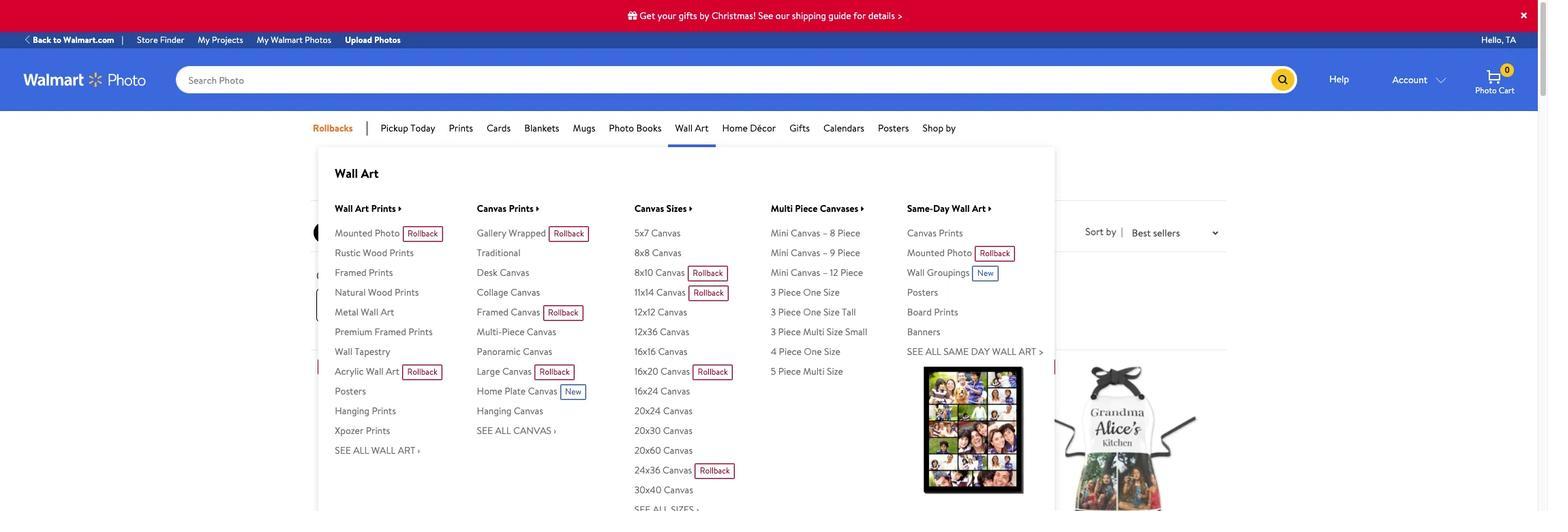 Task type: locate. For each thing, give the bounding box(es) containing it.
to
[[53, 33, 61, 46]]

prints link
[[449, 121, 473, 136]]

all down hanging canvas link
[[495, 424, 511, 438]]

1 horizontal spatial my
[[257, 33, 269, 46]]

>
[[898, 9, 903, 23], [1039, 345, 1044, 359]]

1 vertical spatial posters link
[[907, 286, 938, 300]]

1 (1) from the left
[[381, 225, 391, 239]]

my left walmart
[[257, 33, 269, 46]]

multi down 4 piece one size link at the bottom
[[803, 365, 825, 379]]

piece up 3 piece one size tall link
[[778, 286, 801, 300]]

|
[[122, 33, 123, 46], [1121, 225, 1123, 239]]

mini left all
[[771, 227, 789, 240]]

by inside sort-select element
[[1106, 225, 1117, 239]]

1 horizontal spatial photos
[[374, 33, 401, 46]]

1 horizontal spatial see
[[477, 424, 493, 438]]

0 vertical spatial mounted
[[335, 227, 373, 240]]

2 vertical spatial posters
[[335, 385, 366, 398]]

0 vertical spatial 3
[[771, 286, 776, 300]]

canvas prints link
[[477, 202, 539, 215], [907, 227, 963, 240]]

one up the 5 piece multi size link
[[804, 345, 822, 359]]

rollback link
[[311, 359, 530, 511], [543, 359, 762, 511], [776, 359, 995, 511], [1008, 359, 1227, 511]]

0 horizontal spatial photos
[[305, 33, 331, 46]]

1 horizontal spatial wall
[[992, 345, 1017, 359]]

| inside sort-select element
[[1121, 225, 1123, 239]]

1 horizontal spatial >
[[1039, 345, 1044, 359]]

size down 12
[[824, 286, 840, 300]]

my for my walmart photos
[[257, 33, 269, 46]]

0 horizontal spatial canvas prints link
[[477, 202, 539, 215]]

posters down acrylic
[[335, 385, 366, 398]]

décor
[[750, 121, 776, 135]]

framed down collage
[[477, 306, 509, 319]]

home left &
[[322, 166, 348, 180]]

rustic wood prints link
[[335, 246, 414, 260]]

mounted photo link
[[335, 227, 400, 240], [907, 246, 972, 260]]

home for home décor
[[722, 121, 748, 135]]

photo left books
[[609, 121, 634, 135]]

photos
[[305, 33, 331, 46], [374, 33, 401, 46], [646, 225, 676, 239]]

(1) right filters
[[381, 225, 391, 239]]

2 caret right image from the left
[[536, 205, 539, 213]]

gifts link
[[790, 121, 810, 136]]

angle down image down sizes
[[681, 228, 687, 237]]

1 horizontal spatial by
[[946, 121, 956, 135]]

›
[[554, 424, 556, 438], [418, 444, 420, 458]]

posters left shop
[[878, 121, 909, 135]]

piece up panoramic canvas link
[[502, 326, 525, 339]]

canvas prints link down day
[[907, 227, 963, 240]]

(1) right type
[[440, 225, 450, 239]]

rollback
[[323, 361, 353, 372], [555, 361, 586, 372], [788, 361, 818, 372], [1020, 361, 1051, 372]]

12x12
[[635, 306, 656, 319]]

2 vertical spatial 3
[[771, 326, 776, 339]]

0 vertical spatial all
[[926, 345, 942, 359]]

calendars link
[[824, 121, 865, 136]]

posters link down acrylic
[[335, 385, 366, 398]]

photo inside mounted photo rustic wood prints framed prints natural wood prints metal wall art premium framed prints wall tapestry acrylic wall art posters hanging prints xpozer prints see all wall art ›
[[375, 227, 400, 240]]

1 horizontal spatial |
[[1121, 225, 1123, 239]]

caret right image for canvas prints
[[536, 205, 539, 213]]

framed prints link
[[335, 266, 393, 280]]

0 vertical spatial posters
[[878, 121, 909, 135]]

wall right day
[[992, 345, 1017, 359]]

wall right day
[[952, 202, 970, 215]]

– left 9
[[823, 246, 828, 260]]

0 horizontal spatial >
[[898, 9, 903, 23]]

caret right image for wall art prints
[[399, 205, 402, 213]]

wood
[[363, 246, 387, 260], [368, 286, 393, 300]]

wall up wall art prints
[[335, 165, 358, 182]]

piece right 9
[[838, 246, 860, 260]]

3 rollback link from the left
[[776, 359, 995, 511]]

wall down tapestry on the left of the page
[[366, 365, 384, 379]]

see down xpozer
[[335, 444, 351, 458]]

rollback down wall tapestry link
[[323, 361, 353, 372]]

1 vertical spatial >
[[1039, 345, 1044, 359]]

– left 8
[[823, 227, 828, 240]]

all down xpozer prints link
[[353, 444, 369, 458]]

home down large
[[477, 385, 502, 398]]

8x10 canvas link
[[635, 266, 685, 280]]

1 caret right image from the left
[[399, 205, 402, 213]]

see all canvas › link
[[477, 424, 556, 438]]

wall down xpozer prints link
[[371, 444, 396, 458]]

photos right walmart
[[305, 33, 331, 46]]

framed up natural
[[335, 266, 367, 280]]

art right day
[[972, 202, 986, 215]]

4
[[771, 345, 777, 359]]

my left "projects"
[[198, 33, 210, 46]]

0 horizontal spatial angle down image
[[681, 228, 687, 237]]

our
[[776, 9, 790, 23]]

0 horizontal spatial art
[[398, 444, 415, 458]]

2 (1) from the left
[[440, 225, 450, 239]]

0 vertical spatial art
[[1019, 345, 1036, 359]]

0 vertical spatial posters link
[[878, 121, 909, 136]]

by right sort
[[1106, 225, 1117, 239]]

caret right image inside same-day wall art link
[[989, 205, 992, 213]]

8x8 canvas link
[[635, 246, 682, 260]]

0 vertical spatial wood
[[363, 246, 387, 260]]

natural wood prints link
[[335, 286, 419, 300]]

hanging prints link
[[335, 405, 396, 418]]

× link
[[1520, 3, 1529, 27]]

store
[[137, 33, 158, 46]]

size left small
[[827, 326, 843, 339]]

1 vertical spatial canvas prints link
[[907, 227, 963, 240]]

1 horizontal spatial all
[[495, 424, 511, 438]]

size left tall
[[824, 306, 840, 319]]

plate
[[505, 385, 526, 398]]

angle down image
[[681, 228, 687, 237], [1213, 230, 1219, 238]]

2 horizontal spatial photos
[[646, 225, 676, 239]]

banners link
[[907, 326, 941, 339]]

2 hanging from the left
[[477, 405, 512, 418]]

1 vertical spatial all
[[495, 424, 511, 438]]

1 horizontal spatial angle down image
[[1213, 230, 1219, 238]]

1 horizontal spatial art
[[1019, 345, 1036, 359]]

1 horizontal spatial mounted photo link
[[907, 246, 972, 260]]

| left best
[[1121, 225, 1123, 239]]

size down 4 piece one size link at the bottom
[[827, 365, 843, 379]]

2 horizontal spatial see
[[907, 345, 923, 359]]

1 vertical spatial wall
[[371, 444, 396, 458]]

12x12 canvas link
[[635, 306, 687, 319]]

0 vertical spatial canvas prints link
[[477, 202, 539, 215]]

1 vertical spatial art
[[398, 444, 415, 458]]

0 vertical spatial home
[[722, 121, 748, 135]]

see all same day wall art > link
[[907, 345, 1044, 359]]

piece right 4
[[779, 345, 802, 359]]

2 rollback from the left
[[555, 361, 586, 372]]

photos inside upload photos link
[[374, 33, 401, 46]]

gifts right décor
[[790, 121, 810, 135]]

2 horizontal spatial framed
[[477, 306, 509, 319]]

0 horizontal spatial framed
[[335, 266, 367, 280]]

hanging down plate
[[477, 405, 512, 418]]

1 hanging from the left
[[335, 405, 370, 418]]

4 piece one size link
[[771, 345, 841, 359]]

wall art right books
[[675, 121, 709, 135]]

0 vertical spatial mini
[[771, 227, 789, 240]]

posters link
[[878, 121, 909, 136], [907, 286, 938, 300], [335, 385, 366, 398]]

back arrow image
[[23, 35, 33, 44]]

1 rollback link from the left
[[311, 359, 530, 511]]

0 vertical spatial see
[[907, 345, 923, 359]]

> right details in the top right of the page
[[898, 9, 903, 23]]

gifts right &
[[359, 166, 380, 180]]

home left décor
[[722, 121, 748, 135]]

0 horizontal spatial |
[[122, 33, 123, 46]]

1 vertical spatial ›
[[418, 444, 420, 458]]

your
[[658, 9, 677, 23]]

wood down "apparel" on the bottom
[[368, 286, 393, 300]]

3 caret right image from the left
[[690, 205, 693, 213]]

0 vertical spatial one
[[803, 286, 821, 300]]

canvas prints mounted photo wall groupings posters board prints banners see all same day wall art >
[[907, 227, 1044, 359]]

caret right image
[[861, 205, 864, 213]]

see down the banners link
[[907, 345, 923, 359]]

mounted photo link up wall groupings link
[[907, 246, 972, 260]]

wall right books
[[675, 121, 693, 135]]

posters link up board in the right bottom of the page
[[907, 286, 938, 300]]

rollback up home plate canvas 'link'
[[555, 361, 586, 372]]

&
[[350, 166, 357, 180]]

24x36
[[635, 464, 661, 478]]

0 vertical spatial wall
[[992, 345, 1017, 359]]

all down the banners link
[[926, 345, 942, 359]]

caret right image right wall art prints
[[399, 205, 402, 213]]

photos inside my walmart photos link
[[305, 33, 331, 46]]

4 rollback link from the left
[[1008, 359, 1227, 511]]

3 up 3 piece one size tall link
[[771, 286, 776, 300]]

wall up acrylic
[[335, 345, 353, 359]]

caret right image right sizes
[[690, 205, 693, 213]]

0 horizontal spatial wall art
[[335, 165, 379, 182]]

one down 3 piece one size link
[[803, 306, 821, 319]]

1 vertical spatial see
[[477, 424, 493, 438]]

home décor link
[[722, 121, 776, 136]]

rollback down 4 piece one size link at the bottom
[[788, 361, 818, 372]]

angle down image right sellers
[[1213, 230, 1219, 238]]

small
[[846, 326, 868, 339]]

upload
[[345, 33, 372, 46]]

wrapped
[[509, 227, 546, 240]]

best sellers
[[1132, 226, 1180, 240]]

multi down 3 piece one size tall link
[[803, 326, 825, 339]]

2 vertical spatial mini
[[771, 266, 789, 280]]

gallery wrapped link
[[477, 227, 546, 240]]

caret right image up themes
[[536, 205, 539, 213]]

canvas
[[477, 202, 507, 215], [635, 202, 664, 215], [651, 227, 681, 240], [791, 227, 820, 240], [907, 227, 937, 240], [652, 246, 682, 260], [791, 246, 820, 260], [500, 266, 529, 280], [656, 266, 685, 280], [791, 266, 820, 280], [511, 286, 540, 300], [657, 286, 686, 300], [511, 306, 540, 319], [658, 306, 687, 319], [527, 326, 556, 339], [660, 326, 690, 339], [523, 345, 552, 359], [658, 345, 688, 359], [502, 365, 532, 379], [661, 365, 690, 379], [528, 385, 558, 398], [661, 385, 690, 398], [514, 405, 543, 418], [663, 405, 693, 418], [663, 424, 693, 438], [663, 444, 693, 458], [663, 464, 692, 478], [664, 484, 693, 497]]

1 vertical spatial home
[[322, 166, 348, 180]]

2 vertical spatial home
[[477, 385, 502, 398]]

0 horizontal spatial mounted
[[335, 227, 373, 240]]

2 vertical spatial by
[[1106, 225, 1117, 239]]

home & gifts link
[[322, 166, 380, 180]]

get
[[640, 9, 655, 23]]

help
[[1330, 72, 1349, 86]]

photo up groupings
[[947, 246, 972, 260]]

traditional link
[[477, 246, 521, 260]]

caret right image for canvas sizes
[[690, 205, 693, 213]]

0 vertical spatial |
[[122, 33, 123, 46]]

0 horizontal spatial wall
[[371, 444, 396, 458]]

photos right upload
[[374, 33, 401, 46]]

20x60 canvas link
[[635, 444, 693, 458]]

4 rollback from the left
[[1020, 361, 1051, 372]]

16x24
[[635, 385, 659, 398]]

1 – from the top
[[823, 227, 828, 240]]

3 – from the top
[[823, 266, 828, 280]]

0 vertical spatial framed
[[335, 266, 367, 280]]

0 horizontal spatial see
[[335, 444, 351, 458]]

2 my from the left
[[257, 33, 269, 46]]

multi up clear
[[771, 202, 793, 215]]

mugs
[[573, 121, 596, 135]]

1 vertical spatial |
[[1121, 225, 1123, 239]]

3 rollback from the left
[[788, 361, 818, 372]]

one up 3 piece one size tall link
[[803, 286, 821, 300]]

0 vertical spatial >
[[898, 9, 903, 23]]

1 horizontal spatial home
[[477, 385, 502, 398]]

by
[[700, 9, 710, 23], [946, 121, 956, 135], [1106, 225, 1117, 239]]

3 up 4
[[771, 326, 776, 339]]

caret right image
[[399, 205, 402, 213], [536, 205, 539, 213], [690, 205, 693, 213], [989, 205, 992, 213]]

apparel
[[361, 267, 403, 284]]

mounted up wall groupings link
[[907, 246, 945, 260]]

rollback down see all same day wall art > link
[[1020, 361, 1051, 372]]

0 horizontal spatial my
[[198, 33, 210, 46]]

see
[[907, 345, 923, 359], [477, 424, 493, 438], [335, 444, 351, 458]]

mini down clear
[[771, 246, 789, 260]]

12x36 canvas link
[[635, 326, 690, 339]]

0 horizontal spatial gifts
[[359, 166, 380, 180]]

0 horizontal spatial (1)
[[381, 225, 391, 239]]

1 horizontal spatial gifts
[[790, 121, 810, 135]]

one
[[803, 286, 821, 300], [803, 306, 821, 319], [804, 345, 822, 359]]

large canvas link
[[477, 365, 532, 379]]

2 horizontal spatial home
[[722, 121, 748, 135]]

0 vertical spatial wall art
[[675, 121, 709, 135]]

1 vertical spatial framed
[[477, 306, 509, 319]]

1 rollback from the left
[[323, 361, 353, 372]]

2 horizontal spatial all
[[926, 345, 942, 359]]

0 horizontal spatial ›
[[418, 444, 420, 458]]

3 down 3 piece one size link
[[771, 306, 776, 319]]

angle down image
[[561, 228, 567, 237]]

0 vertical spatial by
[[700, 9, 710, 23]]

0 horizontal spatial hanging
[[335, 405, 370, 418]]

2 vertical spatial framed
[[375, 326, 406, 339]]

4 caret right image from the left
[[989, 205, 992, 213]]

16x16
[[635, 345, 656, 359]]

2 vertical spatial all
[[353, 444, 369, 458]]

posters up board in the right bottom of the page
[[907, 286, 938, 300]]

0 horizontal spatial all
[[353, 444, 369, 458]]

canvas inside canvas prints mounted photo wall groupings posters board prints banners see all same day wall art >
[[907, 227, 937, 240]]

my projects
[[198, 33, 243, 46]]

my
[[198, 33, 210, 46], [257, 33, 269, 46]]

caret right image inside canvas sizes link
[[690, 205, 693, 213]]

1 vertical spatial posters
[[907, 286, 938, 300]]

1 my from the left
[[198, 33, 210, 46]]

custom
[[316, 267, 358, 284]]

art right &
[[361, 165, 379, 182]]

0 horizontal spatial home
[[322, 166, 348, 180]]

see down hanging canvas link
[[477, 424, 493, 438]]

art left home décor
[[695, 121, 709, 135]]

mounted up rustic
[[335, 227, 373, 240]]

hanging up xpozer
[[335, 405, 370, 418]]

1 vertical spatial mounted
[[907, 246, 945, 260]]

piece up clear all
[[795, 202, 818, 215]]

best sellers button
[[1123, 219, 1227, 246]]

Search Photo text field
[[176, 66, 1272, 93]]

1 vertical spatial mini
[[771, 246, 789, 260]]

1 horizontal spatial canvas prints link
[[907, 227, 963, 240]]

2 vertical spatial see
[[335, 444, 351, 458]]

photo up rustic wood prints link
[[375, 227, 400, 240]]

collage canvas link
[[477, 286, 540, 300]]

mounted photo link up rustic wood prints link
[[335, 227, 400, 240]]

wall left groupings
[[907, 266, 925, 280]]

by right gifts
[[700, 9, 710, 23]]

by right shop
[[946, 121, 956, 135]]

see inside gallery wrapped traditional desk canvas collage canvas framed canvas multi-piece canvas panoramic canvas large canvas home plate canvas hanging canvas see all canvas ›
[[477, 424, 493, 438]]

piece right 12
[[841, 266, 863, 280]]

(27)
[[406, 267, 427, 284]]

0 vertical spatial mounted photo link
[[335, 227, 400, 240]]

posters inside mounted photo rustic wood prints framed prints natural wood prints metal wall art premium framed prints wall tapestry acrylic wall art posters hanging prints xpozer prints see all wall art ›
[[335, 385, 366, 398]]

caret right image inside the wall art prints link
[[399, 205, 402, 213]]

1 vertical spatial 3
[[771, 306, 776, 319]]

banners
[[907, 326, 941, 339]]

wall art up wall art prints
[[335, 165, 379, 182]]

5x7
[[635, 227, 649, 240]]

2 horizontal spatial by
[[1106, 225, 1117, 239]]

mounted inside mounted photo rustic wood prints framed prints natural wood prints metal wall art premium framed prints wall tapestry acrylic wall art posters hanging prints xpozer prints see all wall art ›
[[335, 227, 373, 240]]

> right day
[[1039, 345, 1044, 359]]

shop by
[[923, 121, 956, 135]]

0 vertical spatial –
[[823, 227, 828, 240]]

9
[[830, 246, 836, 260]]

1 vertical spatial by
[[946, 121, 956, 135]]

art
[[695, 121, 709, 135], [361, 165, 379, 182], [355, 202, 369, 215], [972, 202, 986, 215], [381, 306, 394, 319], [386, 365, 400, 379]]

home for home & gifts
[[322, 166, 348, 180]]

1 horizontal spatial hanging
[[477, 405, 512, 418]]

today
[[411, 121, 435, 135]]

mini
[[771, 227, 789, 240], [771, 246, 789, 260], [771, 266, 789, 280]]

my walmart photos link
[[250, 33, 338, 47]]

0 vertical spatial ›
[[554, 424, 556, 438]]

wood up 'framed prints' link
[[363, 246, 387, 260]]

0 horizontal spatial mounted photo link
[[335, 227, 400, 240]]

see all wall art › link
[[335, 444, 420, 458]]

my projects link
[[191, 33, 250, 47]]

posters link left shop
[[878, 121, 909, 136]]

1 horizontal spatial mounted
[[907, 246, 945, 260]]

framed up tapestry on the left of the page
[[375, 326, 406, 339]]

2 vertical spatial –
[[823, 266, 828, 280]]

all filters (1)
[[338, 225, 391, 239]]

pickup today link
[[381, 121, 435, 136]]

framed canvas link
[[477, 306, 540, 319]]

design
[[491, 225, 521, 239]]

1 horizontal spatial wall art
[[675, 121, 709, 135]]

angle down image inside best sellers button
[[1213, 230, 1219, 238]]



Task type: describe. For each thing, give the bounding box(es) containing it.
wall inside "link"
[[675, 121, 693, 135]]

mini canvas – 8 piece link
[[771, 227, 861, 240]]

acrylic
[[335, 365, 364, 379]]

back to walmart.com |
[[33, 33, 123, 46]]

3 3 from the top
[[771, 326, 776, 339]]

multi-piece canvas link
[[477, 326, 556, 339]]

mini canvas – 8 piece mini canvas – 9 piece mini canvas – 12 piece 3 piece one size 3 piece one size tall 3 piece multi size small 4 piece one size 5 piece multi size
[[771, 227, 868, 379]]

gift image
[[628, 11, 637, 20]]

type (1)
[[417, 225, 450, 239]]

photo left cart
[[1476, 85, 1497, 96]]

wall inside mounted photo rustic wood prints framed prints natural wood prints metal wall art premium framed prints wall tapestry acrylic wall art posters hanging prints xpozer prints see all wall art ›
[[371, 444, 396, 458]]

Search Custom Apparel search field
[[316, 289, 684, 323]]

all
[[338, 225, 350, 239]]

canvas
[[513, 424, 552, 438]]

3 piece one size tall link
[[771, 306, 856, 319]]

account button
[[1377, 66, 1462, 93]]

16x24 canvas link
[[635, 385, 690, 398]]

sort-select element
[[1086, 225, 1123, 240]]

piece inside gallery wrapped traditional desk canvas collage canvas framed canvas multi-piece canvas panoramic canvas large canvas home plate canvas hanging canvas see all canvas ›
[[502, 326, 525, 339]]

2 rollback link from the left
[[543, 359, 762, 511]]

same-day wall art image image
[[907, 365, 1038, 496]]

1 vertical spatial wall art
[[335, 165, 379, 182]]

3 mini from the top
[[771, 266, 789, 280]]

0
[[1505, 64, 1510, 76]]

› inside mounted photo rustic wood prints framed prints natural wood prints metal wall art premium framed prints wall tapestry acrylic wall art posters hanging prints xpozer prints see all wall art ›
[[418, 444, 420, 458]]

canvases
[[820, 202, 859, 215]]

metal
[[335, 306, 359, 319]]

piece up 4 piece one size link at the bottom
[[778, 326, 801, 339]]

1 vertical spatial one
[[803, 306, 821, 319]]

piece right "5"
[[778, 365, 801, 379]]

desk
[[477, 266, 498, 280]]

2 vertical spatial multi
[[803, 365, 825, 379]]

piece right 8
[[838, 227, 861, 240]]

mugs link
[[573, 121, 596, 136]]

multi piece canvases link
[[771, 202, 864, 215]]

day
[[933, 202, 950, 215]]

2 vertical spatial one
[[804, 345, 822, 359]]

12x36
[[635, 326, 658, 339]]

0 vertical spatial multi
[[771, 202, 793, 215]]

type
[[417, 225, 438, 239]]

all
[[809, 224, 818, 237]]

photos for number of photos
[[646, 225, 676, 239]]

×
[[1520, 3, 1529, 27]]

rollback for first the rollback 'link' from the right
[[1020, 361, 1051, 372]]

help link
[[1315, 66, 1364, 93]]

hanging inside gallery wrapped traditional desk canvas collage canvas framed canvas multi-piece canvas panoramic canvas large canvas home plate canvas hanging canvas see all canvas ›
[[477, 405, 512, 418]]

desk canvas link
[[477, 266, 529, 280]]

angle down image for best sellers
[[1213, 230, 1219, 238]]

christmas!
[[712, 9, 756, 23]]

upload photos
[[345, 33, 401, 46]]

art inside canvas prints mounted photo wall groupings posters board prints banners see all same day wall art >
[[1019, 345, 1036, 359]]

gifts
[[679, 9, 697, 23]]

number of photos
[[597, 225, 676, 239]]

my for my projects
[[198, 33, 210, 46]]

home inside gallery wrapped traditional desk canvas collage canvas framed canvas multi-piece canvas panoramic canvas large canvas home plate canvas hanging canvas see all canvas ›
[[477, 385, 502, 398]]

photos for my walmart photos
[[305, 33, 331, 46]]

8x10
[[635, 266, 653, 280]]

gallery wrapped traditional desk canvas collage canvas framed canvas multi-piece canvas panoramic canvas large canvas home plate canvas hanging canvas see all canvas ›
[[477, 227, 558, 438]]

wall groupings link
[[907, 266, 970, 280]]

2 – from the top
[[823, 246, 828, 260]]

day
[[971, 345, 990, 359]]

large
[[477, 365, 500, 379]]

1 3 from the top
[[771, 286, 776, 300]]

panoramic canvas link
[[477, 345, 552, 359]]

same-day wall art link
[[907, 202, 992, 215]]

board
[[907, 306, 932, 319]]

wall inside canvas prints mounted photo wall groupings posters board prints banners see all same day wall art >
[[992, 345, 1017, 359]]

2 vertical spatial posters link
[[335, 385, 366, 398]]

natural
[[335, 286, 366, 300]]

see inside mounted photo rustic wood prints framed prints natural wood prints metal wall art premium framed prints wall tapestry acrylic wall art posters hanging prints xpozer prints see all wall art ›
[[335, 444, 351, 458]]

calendars
[[824, 121, 865, 135]]

2 3 from the top
[[771, 306, 776, 319]]

see inside canvas prints mounted photo wall groupings posters board prints banners see all same day wall art >
[[907, 345, 923, 359]]

0 horizontal spatial by
[[700, 9, 710, 23]]

angle down image for number
[[681, 228, 687, 237]]

size down 3 piece multi size small link on the bottom
[[824, 345, 841, 359]]

mounted inside canvas prints mounted photo wall groupings posters board prints banners see all same day wall art >
[[907, 246, 945, 260]]

collage
[[477, 286, 508, 300]]

art up all filters (1)
[[355, 202, 369, 215]]

magnifying glass image
[[1277, 74, 1290, 86]]

photo cart
[[1476, 85, 1515, 96]]

multi piece canvases
[[771, 202, 859, 215]]

30x40
[[635, 484, 662, 497]]

photo inside canvas prints mounted photo wall groupings posters board prints banners see all same day wall art >
[[947, 246, 972, 260]]

xpozer
[[335, 424, 364, 438]]

11x14
[[635, 286, 654, 300]]

home & gifts
[[322, 166, 380, 180]]

gallery
[[477, 227, 507, 240]]

panoramic
[[477, 345, 521, 359]]

premium
[[335, 326, 372, 339]]

12
[[830, 266, 838, 280]]

16x20 canvas link
[[635, 365, 690, 379]]

2 mini from the top
[[771, 246, 789, 260]]

by for shop by
[[946, 121, 956, 135]]

tapestry
[[355, 345, 390, 359]]

walmart.com
[[63, 33, 114, 46]]

all inside gallery wrapped traditional desk canvas collage canvas framed canvas multi-piece canvas panoramic canvas large canvas home plate canvas hanging canvas see all canvas ›
[[495, 424, 511, 438]]

clear
[[784, 224, 807, 237]]

piece down 3 piece one size link
[[778, 306, 801, 319]]

> inside canvas prints mounted photo wall groupings posters board prints banners see all same day wall art >
[[1039, 345, 1044, 359]]

same-
[[907, 202, 934, 215]]

1 vertical spatial wood
[[368, 286, 393, 300]]

number
[[597, 225, 632, 239]]

rollback for second the rollback 'link' from the left
[[555, 361, 586, 372]]

all inside mounted photo rustic wood prints framed prints natural wood prints metal wall art premium framed prints wall tapestry acrylic wall art posters hanging prints xpozer prints see all wall art ›
[[353, 444, 369, 458]]

art inside mounted photo rustic wood prints framed prints natural wood prints metal wall art premium framed prints wall tapestry acrylic wall art posters hanging prints xpozer prints see all wall art ›
[[398, 444, 415, 458]]

caret right image for same-day wall art
[[989, 205, 992, 213]]

3 piece one size link
[[771, 286, 840, 300]]

hanging inside mounted photo rustic wood prints framed prints natural wood prints metal wall art premium framed prints wall tapestry acrylic wall art posters hanging prints xpozer prints see all wall art ›
[[335, 405, 370, 418]]

art down tapestry on the left of the page
[[386, 365, 400, 379]]

5x7 canvas link
[[635, 227, 681, 240]]

rollback for 1st the rollback 'link' from the left
[[323, 361, 353, 372]]

30x40 canvas link
[[635, 484, 693, 497]]

11x14 canvas link
[[635, 286, 686, 300]]

8
[[830, 227, 836, 240]]

1 horizontal spatial framed
[[375, 326, 406, 339]]

by for sort by |
[[1106, 225, 1117, 239]]

all inside canvas prints mounted photo wall groupings posters board prints banners see all same day wall art >
[[926, 345, 942, 359]]

for
[[854, 9, 866, 23]]

1 mini from the top
[[771, 227, 789, 240]]

finder
[[160, 33, 184, 46]]

shop by link
[[923, 121, 956, 136]]

art inside "link"
[[695, 121, 709, 135]]

guide
[[829, 9, 851, 23]]

0 vertical spatial gifts
[[790, 121, 810, 135]]

› inside gallery wrapped traditional desk canvas collage canvas framed canvas multi-piece canvas panoramic canvas large canvas home plate canvas hanging canvas see all canvas ›
[[554, 424, 556, 438]]

rollback for 3rd the rollback 'link' from left
[[788, 361, 818, 372]]

mini canvas – 9 piece link
[[771, 246, 860, 260]]

posters inside canvas prints mounted photo wall groupings posters board prints banners see all same day wall art >
[[907, 286, 938, 300]]

1 vertical spatial gifts
[[359, 166, 380, 180]]

custom apparel (27)
[[316, 267, 427, 284]]

5x7 canvas 8x8 canvas 8x10 canvas 11x14 canvas 12x12 canvas 12x36 canvas 16x16 canvas 16x20 canvas 16x24 canvas 20x24 canvas 20x30 canvas 20x60 canvas 24x36 canvas 30x40 canvas
[[635, 227, 693, 497]]

see
[[758, 9, 774, 23]]

hello, ta
[[1482, 33, 1516, 46]]

wall down natural wood prints link
[[361, 306, 378, 319]]

1 vertical spatial mounted photo link
[[907, 246, 972, 260]]

projects
[[212, 33, 243, 46]]

1 vertical spatial multi
[[803, 326, 825, 339]]

walmart
[[271, 33, 303, 46]]

wall up all
[[335, 202, 353, 215]]

framed inside gallery wrapped traditional desk canvas collage canvas framed canvas multi-piece canvas panoramic canvas large canvas home plate canvas hanging canvas see all canvas ›
[[477, 306, 509, 319]]

shop
[[923, 121, 944, 135]]

wall inside canvas prints mounted photo wall groupings posters board prints banners see all same day wall art >
[[907, 266, 925, 280]]

art up premium framed prints link
[[381, 306, 394, 319]]

themes
[[523, 225, 556, 239]]

sort
[[1086, 225, 1104, 239]]

canvas prints
[[477, 202, 534, 215]]



Task type: vqa. For each thing, say whether or not it's contained in the screenshot.
to
yes



